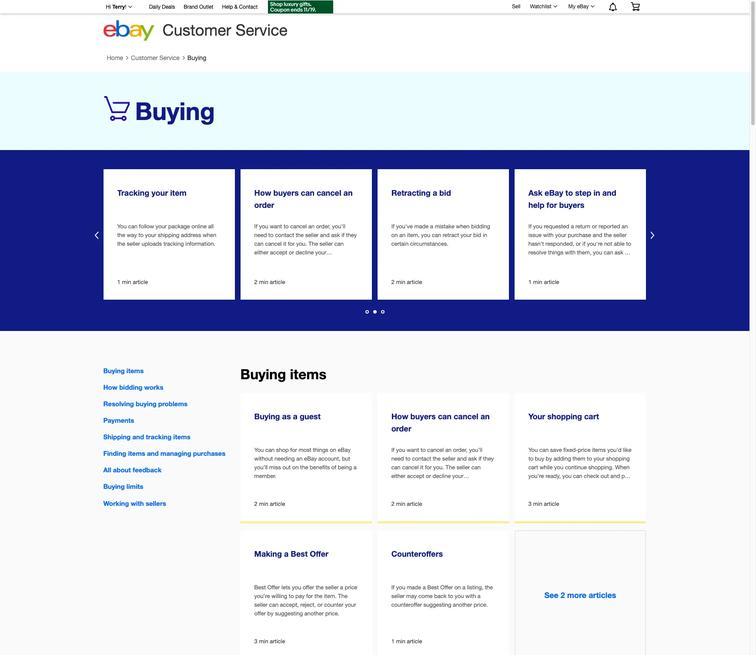 Task type: describe. For each thing, give the bounding box(es) containing it.
a down a listing,
[[478, 593, 481, 600]]

the inside the you can shop for most things on ebay without needing an ebay account, but you'll miss out on the benefits of being a member.
[[300, 464, 308, 471]]

if you've made a mistake when bidding on an item, you can retract your bid in certain circumstances.
[[392, 223, 490, 247]]

about
[[113, 466, 131, 474]]

suggesting inside if you made a best offer on a listing, the seller may come back to you with a counteroffer suggesting another price.
[[424, 602, 451, 609]]

service inside customer service banner
[[236, 21, 288, 39]]

0 horizontal spatial buying items
[[103, 367, 144, 375]]

with down limits
[[131, 499, 144, 507]]

0 vertical spatial offer
[[303, 585, 314, 591]]

see 2 more articles
[[545, 591, 616, 600]]

shipping and tracking items
[[103, 433, 190, 441]]

a inside the 'if you've made a mistake when bidding on an item, you can retract your bid in certain circumstances.'
[[430, 223, 433, 230]]

ask
[[529, 188, 543, 198]]

for inside best offer lets you offer the seller a price you're willing to pay for the item. the seller can accept, reject, or counter your offer by suggesting another price.
[[306, 593, 313, 600]]

you inside best offer lets you offer the seller a price you're willing to pay for the item. the seller can accept, reject, or counter your offer by suggesting another price.
[[292, 585, 301, 591]]

information.
[[185, 241, 215, 247]]

making
[[254, 549, 282, 559]]

deals
[[162, 4, 175, 10]]

1 min article for ask
[[529, 279, 559, 286]]

shop
[[276, 447, 289, 454]]

1 min article for tracking
[[117, 279, 148, 286]]

if inside the 'if you've made a mistake when bidding on an item, you can retract your bid in certain circumstances.'
[[392, 223, 395, 230]]

if you made a best offer on a listing, the seller may come back to you with a counteroffer suggesting another price.
[[391, 585, 493, 609]]

items up managing
[[173, 433, 190, 441]]

to inside you can follow your package online all the way to your shipping address when the seller uploads tracking information.
[[139, 232, 144, 239]]

member.
[[254, 473, 276, 480]]

counteroffer
[[391, 602, 422, 609]]

0 horizontal spatial offer
[[254, 611, 266, 617]]

1 horizontal spatial offer
[[310, 549, 329, 559]]

help & contact link
[[222, 3, 258, 12]]

you can follow your package online all the way to your shipping address when the seller uploads tracking information.
[[117, 223, 216, 247]]

you're inside if you requested a return or reported an issue with your purchase and the seller hasn't responded, or if you're not able to resolve things with them, you can ask us to help.
[[587, 241, 603, 247]]

can inside the you can shop for most things on ebay without needing an ebay account, but you'll miss out on the benefits of being a member.
[[265, 447, 275, 454]]

an inside the 'if you've made a mistake when bidding on an item, you can retract your bid in certain circumstances.'
[[399, 232, 406, 239]]

if you requested a return or reported an issue with your purchase and the seller hasn't responded, or if you're not able to resolve things with them, you can ask us to help.
[[529, 223, 631, 265]]

a right as
[[293, 412, 298, 421]]

your inside if you requested a return or reported an issue with your purchase and the seller hasn't responded, or if you're not able to resolve things with them, you can ask us to help.
[[555, 232, 566, 239]]

counteroffers
[[391, 549, 443, 559]]

while
[[540, 464, 553, 471]]

your
[[529, 412, 545, 421]]

3 for your shopping cart
[[529, 501, 532, 507]]

shopping.
[[589, 464, 614, 471]]

item
[[170, 188, 187, 198]]

out inside you can save fixed-price items you'd like to buy by adding them to your shopping cart while you continue shopping. when you're ready, you can check out and pay for multiple items in one go.
[[601, 473, 609, 480]]

by inside best offer lets you offer the seller a price you're willing to pay for the item. the seller can accept, reject, or counter your offer by suggesting another price.
[[267, 611, 274, 617]]

order, for your shopping cart
[[453, 447, 468, 454]]

get the coupon image
[[268, 0, 333, 13]]

reported
[[599, 223, 620, 230]]

hi
[[106, 4, 111, 10]]

buying items link
[[103, 367, 144, 375]]

lets
[[282, 585, 290, 591]]

buying limits
[[103, 483, 143, 491]]

back
[[434, 593, 447, 600]]

cancellation for buying as a guest
[[391, 482, 422, 488]]

multiple
[[537, 482, 557, 488]]

decline for your shopping cart
[[433, 473, 451, 480]]

the inside if you made a best offer on a listing, the seller may come back to you with a counteroffer suggesting another price.
[[485, 585, 493, 591]]

online
[[192, 223, 207, 230]]

save
[[550, 447, 562, 454]]

sell link
[[508, 3, 525, 9]]

you inside the 'if you've made a mistake when bidding on an item, you can retract your bid in certain circumstances.'
[[421, 232, 431, 239]]

ebay down "most"
[[304, 456, 317, 462]]

on up the account,
[[330, 447, 336, 454]]

finding
[[103, 450, 126, 458]]

the for retracting
[[309, 241, 318, 247]]

buyers for your
[[411, 412, 436, 421]]

order for tracking your item
[[254, 200, 274, 210]]

go.
[[591, 482, 599, 488]]

tracking inside you can follow your package online all the way to your shipping address when the seller uploads tracking information.
[[163, 241, 184, 247]]

articles
[[589, 591, 616, 600]]

of
[[332, 464, 336, 471]]

purchase
[[568, 232, 591, 239]]

it for buying as a guest
[[420, 464, 423, 471]]

limits
[[127, 483, 143, 491]]

responded,
[[546, 241, 574, 247]]

all about feedback link
[[103, 466, 162, 474]]

requested
[[544, 223, 570, 230]]

and inside if you requested a return or reported an issue with your purchase and the seller hasn't responded, or if you're not able to resolve things with them, you can ask us to help.
[[593, 232, 603, 239]]

purchases
[[193, 450, 226, 458]]

1 horizontal spatial 1 min article
[[391, 638, 422, 645]]

brand
[[184, 4, 198, 10]]

another inside best offer lets you offer the seller a price you're willing to pay for the item. the seller can accept, reject, or counter your offer by suggesting another price.
[[305, 611, 324, 617]]

on down needing
[[292, 464, 299, 471]]

works
[[144, 383, 163, 391]]

order, for retracting a bid
[[316, 223, 331, 230]]

want for buying as a guest
[[407, 447, 419, 454]]

to inside if you made a best offer on a listing, the seller may come back to you with a counteroffer suggesting another price.
[[448, 593, 453, 600]]

you for tracking your item
[[117, 223, 127, 230]]

watchlist link
[[525, 1, 561, 12]]

and inside you can save fixed-price items you'd like to buy by adding them to your shopping cart while you continue shopping. when you're ready, you can check out and pay for multiple items in one go.
[[611, 473, 620, 480]]

package
[[168, 223, 190, 230]]

circumstances.
[[410, 241, 449, 247]]

1 horizontal spatial buying items
[[240, 366, 327, 383]]

buying main content
[[0, 50, 750, 655]]

tracking your item
[[117, 188, 187, 198]]

buy
[[535, 456, 545, 462]]

willing
[[272, 593, 287, 600]]

home
[[107, 55, 123, 62]]

order for buying as a guest
[[391, 424, 412, 434]]

with inside if you made a best offer on a listing, the seller may come back to you with a counteroffer suggesting another price.
[[466, 593, 476, 600]]

can inside you can follow your package online all the way to your shipping address when the seller uploads tracking information.
[[128, 223, 138, 230]]

!
[[125, 4, 126, 10]]

being
[[338, 464, 352, 471]]

3 min article for your
[[529, 501, 559, 507]]

all
[[103, 466, 111, 474]]

ask for your shopping cart
[[468, 456, 477, 462]]

buyers inside the ask ebay to step in and help for buyers
[[559, 200, 585, 210]]

counter
[[324, 602, 344, 609]]

customer service banner
[[101, 0, 646, 44]]

things inside if you requested a return or reported an issue with your purchase and the seller hasn't responded, or if you're not able to resolve things with them, you can ask us to help.
[[548, 249, 564, 256]]

if inside if you made a best offer on a listing, the seller may come back to you with a counteroffer suggesting another price.
[[391, 585, 395, 591]]

an inside the you can shop for most things on ebay without needing an ebay account, but you'll miss out on the benefits of being a member.
[[296, 456, 303, 462]]

cancellation for tracking your item
[[254, 258, 285, 265]]

customer inside banner
[[163, 21, 231, 39]]

and inside the ask ebay to step in and help for buyers
[[603, 188, 617, 198]]

pay inside you can save fixed-price items you'd like to buy by adding them to your shopping cart while you continue shopping. when you're ready, you can check out and pay for multiple items in one go.
[[622, 473, 631, 480]]

best inside best offer lets you offer the seller a price you're willing to pay for the item. the seller can accept, reject, or counter your offer by suggesting another price.
[[254, 585, 266, 591]]

a up 'come'
[[423, 585, 426, 591]]

in inside you can save fixed-price items you'd like to buy by adding them to your shopping cart while you continue shopping. when you're ready, you can check out and pay for multiple items in one go.
[[574, 482, 578, 488]]

buying limits link
[[103, 483, 143, 491]]

1 vertical spatial tracking
[[146, 433, 172, 441]]

price inside you can save fixed-price items you'd like to buy by adding them to your shopping cart while you continue shopping. when you're ready, you can check out and pay for multiple items in one go.
[[578, 447, 591, 454]]

how buyers can cancel an order for your shopping cart
[[391, 412, 490, 434]]

you for your shopping cart
[[529, 447, 538, 454]]

they for your
[[483, 456, 494, 462]]

in inside the 'if you've made a mistake when bidding on an item, you can retract your bid in certain circumstances.'
[[483, 232, 487, 239]]

finding items and managing purchases link
[[103, 450, 226, 458]]

with down requested
[[543, 232, 554, 239]]

buying
[[136, 400, 157, 408]]

see
[[545, 591, 559, 600]]

request. for retracting
[[286, 258, 307, 265]]

ask ebay to step in and help for buyers
[[529, 188, 617, 210]]

ebay up but on the bottom of page
[[338, 447, 351, 454]]

bidding inside the 'if you've made a mistake when bidding on an item, you can retract your bid in certain circumstances.'
[[471, 223, 490, 230]]

uploads
[[142, 241, 162, 247]]

items up guest
[[290, 366, 327, 383]]

3 for making a best offer
[[254, 638, 258, 645]]

contact for tracking your item
[[275, 232, 294, 239]]

you made
[[396, 585, 421, 591]]

to inside best offer lets you offer the seller a price you're willing to pay for the item. the seller can accept, reject, or counter your offer by suggesting another price.
[[289, 593, 294, 600]]

if for your shopping cart
[[479, 456, 482, 462]]

you'll for retracting a bid
[[332, 223, 345, 230]]

another inside if you made a best offer on a listing, the seller may come back to you with a counteroffer suggesting another price.
[[453, 602, 472, 609]]

how bidding works
[[103, 383, 163, 391]]

not
[[604, 241, 613, 247]]

a right retracting
[[433, 188, 437, 198]]

follow
[[139, 223, 154, 230]]

how for buying as a guest
[[391, 412, 408, 421]]

items up all about feedback link
[[128, 450, 145, 458]]

need for buying as a guest
[[391, 456, 404, 462]]

either for tracking your item
[[254, 249, 269, 256]]

miss
[[269, 464, 281, 471]]

help.
[[535, 258, 548, 265]]

if for retracting a bid
[[342, 232, 345, 239]]

either for buying as a guest
[[391, 473, 406, 480]]

an inside if you requested a return or reported an issue with your purchase and the seller hasn't responded, or if you're not able to resolve things with them, you can ask us to help.
[[622, 223, 628, 230]]

how buyers can cancel an order for retracting a bid
[[254, 188, 353, 210]]

0 horizontal spatial bid
[[440, 188, 451, 198]]

return
[[576, 223, 591, 230]]

customer service link
[[131, 55, 180, 62]]

request. for your
[[423, 482, 444, 488]]

working with sellers link
[[103, 499, 166, 507]]

you'll
[[254, 464, 268, 471]]

continue
[[565, 464, 587, 471]]

price inside best offer lets you offer the seller a price you're willing to pay for the item. the seller can accept, reject, or counter your offer by suggesting another price.
[[345, 585, 357, 591]]

1 horizontal spatial 1
[[391, 638, 395, 645]]

suggesting inside best offer lets you offer the seller a price you're willing to pay for the item. the seller can accept, reject, or counter your offer by suggesting another price.
[[275, 611, 303, 617]]

way
[[127, 232, 137, 239]]

on inside the 'if you've made a mistake when bidding on an item, you can retract your bid in certain circumstances.'
[[392, 232, 398, 239]]

ask inside if you requested a return or reported an issue with your purchase and the seller hasn't responded, or if you're not able to resolve things with them, you can ask us to help.
[[615, 249, 624, 256]]

tracking
[[117, 188, 149, 198]]



Task type: locate. For each thing, give the bounding box(es) containing it.
on left a listing,
[[455, 585, 461, 591]]

1 vertical spatial service
[[159, 55, 180, 62]]

you're
[[254, 593, 270, 600]]

a right being
[[354, 464, 357, 471]]

items
[[290, 366, 327, 383], [127, 367, 144, 375], [173, 433, 190, 441], [592, 447, 606, 454], [128, 450, 145, 458], [558, 482, 572, 488]]

help
[[222, 4, 233, 10]]

you can save fixed-price items you'd like to buy by adding them to your shopping cart while you continue shopping. when you're ready, you can check out and pay for multiple items in one go.
[[529, 447, 632, 488]]

1 vertical spatial contact
[[412, 456, 431, 462]]

2 horizontal spatial the
[[446, 464, 455, 471]]

or inside best offer lets you offer the seller a price you're willing to pay for the item. the seller can accept, reject, or counter your offer by suggesting another price.
[[318, 602, 323, 609]]

bid inside the 'if you've made a mistake when bidding on an item, you can retract your bid in certain circumstances.'
[[473, 232, 481, 239]]

problems
[[158, 400, 188, 408]]

1 vertical spatial price
[[345, 585, 357, 591]]

offer up reject,
[[303, 585, 314, 591]]

tracking up finding items and managing purchases
[[146, 433, 172, 441]]

0 horizontal spatial shopping
[[548, 412, 582, 421]]

buying as a guest
[[254, 412, 321, 421]]

you inside you can save fixed-price items you'd like to buy by adding them to your shopping cart while you continue shopping. when you're ready, you can check out and pay for multiple items in one go.
[[529, 447, 538, 454]]

1 vertical spatial price.
[[325, 611, 340, 617]]

it for tracking your item
[[283, 241, 286, 247]]

ebay right my
[[577, 3, 589, 10]]

price. down 'counter'
[[325, 611, 340, 617]]

buyers for retracting
[[274, 188, 299, 198]]

working
[[103, 499, 129, 507]]

how for tracking your item
[[254, 188, 271, 198]]

0 horizontal spatial it
[[283, 241, 286, 247]]

1 vertical spatial bidding
[[119, 383, 143, 391]]

bid right retract at the right
[[473, 232, 481, 239]]

pay down when
[[622, 473, 631, 480]]

need for tracking your item
[[254, 232, 267, 239]]

best
[[291, 549, 308, 559], [254, 585, 266, 591], [427, 585, 439, 591]]

1 min article down the uploads
[[117, 279, 148, 286]]

0 vertical spatial order,
[[316, 223, 331, 230]]

1 horizontal spatial request.
[[423, 482, 444, 488]]

0 vertical spatial cancellation
[[254, 258, 285, 265]]

when down all
[[203, 232, 216, 239]]

in left one
[[574, 482, 578, 488]]

1 horizontal spatial either
[[391, 473, 406, 480]]

1 horizontal spatial cart
[[584, 412, 599, 421]]

a right making
[[284, 549, 289, 559]]

2 vertical spatial how
[[391, 412, 408, 421]]

0 horizontal spatial you're
[[529, 473, 544, 480]]

price. inside if you made a best offer on a listing, the seller may come back to you with a counteroffer suggesting another price.
[[474, 602, 488, 609]]

ebay inside account 'navigation'
[[577, 3, 589, 10]]

brand outlet link
[[184, 3, 213, 12]]

service down "contact"
[[236, 21, 288, 39]]

you up without
[[254, 447, 264, 454]]

in right step
[[594, 188, 600, 198]]

1 horizontal spatial price
[[578, 447, 591, 454]]

customer inside buying main content
[[131, 55, 158, 62]]

a inside if you requested a return or reported an issue with your purchase and the seller hasn't responded, or if you're not able to resolve things with them, you can ask us to help.
[[571, 223, 574, 230]]

on
[[392, 232, 398, 239], [330, 447, 336, 454], [292, 464, 299, 471], [455, 585, 461, 591]]

order,
[[316, 223, 331, 230], [453, 447, 468, 454]]

buying items up as
[[240, 366, 327, 383]]

hasn't
[[529, 241, 544, 247]]

either
[[254, 249, 269, 256], [391, 473, 406, 480]]

shipping
[[103, 433, 131, 441]]

in inside the ask ebay to step in and help for buyers
[[594, 188, 600, 198]]

you up buy
[[529, 447, 538, 454]]

0 horizontal spatial how
[[103, 383, 117, 391]]

another down reject,
[[305, 611, 324, 617]]

0 horizontal spatial want
[[270, 223, 282, 230]]

0 vertical spatial decline
[[296, 249, 314, 256]]

cart inside you can save fixed-price items you'd like to buy by adding them to your shopping cart while you continue shopping. when you're ready, you can check out and pay for multiple items in one go.
[[529, 464, 538, 471]]

1 vertical spatial buyers
[[559, 200, 585, 210]]

0 vertical spatial cart
[[584, 412, 599, 421]]

certain
[[392, 241, 409, 247]]

us
[[625, 249, 631, 256]]

for inside the ask ebay to step in and help for buyers
[[547, 200, 557, 210]]

seller inside if you made a best offer on a listing, the seller may come back to you with a counteroffer suggesting another price.
[[391, 593, 405, 600]]

ebay
[[577, 3, 589, 10], [545, 188, 563, 198], [338, 447, 351, 454], [304, 456, 317, 462]]

3 min article down 'multiple' on the right bottom of page
[[529, 501, 559, 507]]

1 horizontal spatial you're
[[587, 241, 603, 247]]

1 horizontal spatial pay
[[622, 473, 631, 480]]

most
[[299, 447, 311, 454]]

it
[[283, 241, 286, 247], [420, 464, 423, 471]]

your shopping cart
[[529, 412, 599, 421]]

want for tracking your item
[[270, 223, 282, 230]]

1 vertical spatial decline
[[433, 473, 451, 480]]

ebay right ask
[[545, 188, 563, 198]]

a up 'counter'
[[340, 585, 343, 591]]

all about feedback
[[103, 466, 162, 474]]

the for your
[[446, 464, 455, 471]]

seller inside if you requested a return or reported an issue with your purchase and the seller hasn't responded, or if you're not able to resolve things with them, you can ask us to help.
[[614, 232, 627, 239]]

best inside if you made a best offer on a listing, the seller may come back to you with a counteroffer suggesting another price.
[[427, 585, 439, 591]]

pay inside best offer lets you offer the seller a price you're willing to pay for the item. the seller can accept, reject, or counter your offer by suggesting another price.
[[295, 593, 305, 600]]

with down the responded,
[[565, 249, 576, 256]]

for inside you can save fixed-price items you'd like to buy by adding them to your shopping cart while you continue shopping. when you're ready, you can check out and pay for multiple items in one go.
[[529, 482, 535, 488]]

customer service right home
[[131, 55, 180, 62]]

home link
[[107, 55, 123, 62]]

items left you'd
[[592, 447, 606, 454]]

1 vertical spatial want
[[407, 447, 419, 454]]

adding
[[554, 456, 571, 462]]

when up retract at the right
[[456, 223, 470, 230]]

offer up willing
[[268, 585, 280, 591]]

0 vertical spatial bidding
[[471, 223, 490, 230]]

can inside best offer lets you offer the seller a price you're willing to pay for the item. the seller can accept, reject, or counter your offer by suggesting another price.
[[269, 602, 279, 609]]

you inside you can follow your package online all the way to your shipping address when the seller uploads tracking information.
[[117, 223, 127, 230]]

you'd
[[608, 447, 622, 454]]

account,
[[319, 456, 341, 462]]

2 vertical spatial if
[[479, 456, 482, 462]]

0 horizontal spatial order
[[254, 200, 274, 210]]

1 for tracking
[[117, 279, 120, 286]]

cancel
[[317, 188, 341, 198], [290, 223, 307, 230], [265, 241, 282, 247], [454, 412, 479, 421], [427, 447, 444, 454], [402, 464, 419, 471]]

a right made
[[430, 223, 433, 230]]

you'll for your shopping cart
[[469, 447, 483, 454]]

resolving buying problems
[[103, 400, 188, 408]]

shopping inside you can save fixed-price items you'd like to buy by adding them to your shopping cart while you continue shopping. when you're ready, you can check out and pay for multiple items in one go.
[[606, 456, 630, 462]]

a inside best offer lets you offer the seller a price you're willing to pay for the item. the seller can accept, reject, or counter your offer by suggesting another price.
[[340, 585, 343, 591]]

1 min article down counteroffer
[[391, 638, 422, 645]]

daily deals link
[[149, 3, 175, 12]]

1 vertical spatial by
[[267, 611, 274, 617]]

&
[[234, 4, 238, 10]]

customer service inside customer service banner
[[163, 21, 288, 39]]

to inside the ask ebay to step in and help for buyers
[[566, 188, 573, 198]]

by down you're
[[267, 611, 274, 617]]

1
[[117, 279, 120, 286], [529, 279, 532, 286], [391, 638, 395, 645]]

0 vertical spatial it
[[283, 241, 286, 247]]

3 min article down accept, on the bottom left of the page
[[254, 638, 285, 645]]

1 vertical spatial 3
[[254, 638, 258, 645]]

want
[[270, 223, 282, 230], [407, 447, 419, 454]]

hi terry !
[[106, 4, 126, 10]]

seller
[[305, 232, 319, 239], [614, 232, 627, 239], [127, 241, 140, 247], [320, 241, 333, 247], [442, 456, 456, 462], [457, 464, 470, 471], [325, 585, 339, 591], [391, 593, 405, 600], [254, 602, 268, 609]]

0 horizontal spatial accept
[[270, 249, 287, 256]]

0 horizontal spatial they
[[346, 232, 357, 239]]

0 vertical spatial 3
[[529, 501, 532, 507]]

shopping down you'd
[[606, 456, 630, 462]]

0 vertical spatial the
[[309, 241, 318, 247]]

1 vertical spatial 3 min article
[[254, 638, 285, 645]]

buying items up how bidding works "link"
[[103, 367, 144, 375]]

you're left not
[[587, 241, 603, 247]]

1 horizontal spatial another
[[453, 602, 472, 609]]

terry
[[112, 4, 125, 10]]

1 horizontal spatial in
[[574, 482, 578, 488]]

1 horizontal spatial shopping
[[606, 456, 630, 462]]

resolving
[[103, 400, 134, 408]]

3
[[529, 501, 532, 507], [254, 638, 258, 645]]

1 vertical spatial things
[[313, 447, 328, 454]]

can inside if you requested a return or reported an issue with your purchase and the seller hasn't responded, or if you're not able to resolve things with them, you can ask us to help.
[[604, 249, 613, 256]]

finding items and managing purchases
[[103, 450, 226, 458]]

without
[[254, 456, 273, 462]]

0 vertical spatial how buyers can cancel an order
[[254, 188, 353, 210]]

if
[[254, 223, 258, 230], [392, 223, 395, 230], [529, 223, 532, 230], [391, 447, 395, 454], [391, 585, 395, 591]]

0 horizontal spatial you
[[117, 223, 127, 230]]

another
[[453, 602, 472, 609], [305, 611, 324, 617]]

more
[[567, 591, 587, 600]]

decline for retracting a bid
[[296, 249, 314, 256]]

out inside the you can shop for most things on ebay without needing an ebay account, but you'll miss out on the benefits of being a member.
[[283, 464, 291, 471]]

offer up back
[[441, 585, 453, 591]]

offer inside best offer lets you offer the seller a price you're willing to pay for the item. the seller can accept, reject, or counter your offer by suggesting another price.
[[268, 585, 280, 591]]

reject,
[[300, 602, 316, 609]]

things inside the you can shop for most things on ebay without needing an ebay account, but you'll miss out on the benefits of being a member.
[[313, 447, 328, 454]]

you for buying as a guest
[[254, 447, 264, 454]]

2 horizontal spatial 1
[[529, 279, 532, 286]]

ask for retracting a bid
[[331, 232, 340, 239]]

best up back
[[427, 585, 439, 591]]

best up you're
[[254, 585, 266, 591]]

you.
[[296, 241, 307, 247], [433, 464, 444, 471]]

0 vertical spatial out
[[283, 464, 291, 471]]

my ebay
[[569, 3, 589, 10]]

1 vertical spatial out
[[601, 473, 609, 480]]

if inside if you requested a return or reported an issue with your purchase and the seller hasn't responded, or if you're not able to resolve things with them, you can ask us to help.
[[583, 241, 586, 247]]

1 vertical spatial order,
[[453, 447, 468, 454]]

buying link
[[187, 55, 206, 62]]

by up while
[[546, 456, 552, 462]]

0 vertical spatial they
[[346, 232, 357, 239]]

the inside best offer lets you offer the seller a price you're willing to pay for the item. the seller can accept, reject, or counter your offer by suggesting another price.
[[338, 593, 348, 600]]

1 vertical spatial either
[[391, 473, 406, 480]]

0 horizontal spatial need
[[254, 232, 267, 239]]

3 min article for making
[[254, 638, 285, 645]]

0 vertical spatial you'll
[[332, 223, 345, 230]]

contact for buying as a guest
[[412, 456, 431, 462]]

0 vertical spatial shopping
[[548, 412, 582, 421]]

0 horizontal spatial 1
[[117, 279, 120, 286]]

item,
[[407, 232, 420, 239]]

if you want to cancel an order, you'll need to contact the seller and ask if they can cancel it for you. the seller can either accept or decline your cancellation request. for retracting a bid
[[254, 223, 357, 265]]

0 vertical spatial things
[[548, 249, 564, 256]]

shopping
[[548, 412, 582, 421], [606, 456, 630, 462]]

sellers
[[146, 499, 166, 507]]

2 horizontal spatial how
[[391, 412, 408, 421]]

you left follow
[[117, 223, 127, 230]]

0 horizontal spatial 1 min article
[[117, 279, 148, 286]]

1 horizontal spatial bidding
[[471, 223, 490, 230]]

1 horizontal spatial offer
[[303, 585, 314, 591]]

out down shopping.
[[601, 473, 609, 480]]

the item.
[[315, 593, 337, 600]]

come
[[419, 593, 433, 600]]

your inside you can save fixed-price items you'd like to buy by adding them to your shopping cart while you continue shopping. when you're ready, you can check out and pay for multiple items in one go.
[[594, 456, 605, 462]]

resolving buying problems link
[[103, 400, 188, 408]]

payments
[[103, 417, 134, 424]]

you're down while
[[529, 473, 544, 480]]

a inside the you can shop for most things on ebay without needing an ebay account, but you'll miss out on the benefits of being a member.
[[354, 464, 357, 471]]

pay up reject,
[[295, 593, 305, 600]]

how bidding works link
[[103, 383, 163, 391]]

an
[[344, 188, 353, 198], [308, 223, 315, 230], [622, 223, 628, 230], [399, 232, 406, 239], [481, 412, 490, 421], [446, 447, 452, 454], [296, 456, 303, 462]]

0 horizontal spatial the
[[309, 241, 318, 247]]

0 vertical spatial need
[[254, 232, 267, 239]]

the inside best offer lets you offer the seller a price you're willing to pay for the item. the seller can accept, reject, or counter your offer by suggesting another price.
[[316, 585, 324, 591]]

fixed-
[[564, 447, 578, 454]]

suggesting down accept, on the bottom left of the page
[[275, 611, 303, 617]]

1 for ask
[[529, 279, 532, 286]]

0 horizontal spatial 3 min article
[[254, 638, 285, 645]]

on inside if you made a best offer on a listing, the seller may come back to you with a counteroffer suggesting another price.
[[455, 585, 461, 591]]

if you want to cancel an order, you'll need to contact the seller and ask if they can cancel it for you. the seller can either accept or decline your cancellation request. for your shopping cart
[[391, 447, 494, 488]]

2 horizontal spatial buyers
[[559, 200, 585, 210]]

in right retract at the right
[[483, 232, 487, 239]]

you inside the you can shop for most things on ebay without needing an ebay account, but you'll miss out on the benefits of being a member.
[[254, 447, 264, 454]]

step
[[575, 188, 592, 198]]

1 horizontal spatial want
[[407, 447, 419, 454]]

0 vertical spatial accept
[[270, 249, 287, 256]]

0 horizontal spatial price
[[345, 585, 357, 591]]

benefits
[[310, 464, 330, 471]]

things down the responded,
[[548, 249, 564, 256]]

article
[[133, 279, 148, 286], [270, 279, 285, 286], [407, 279, 422, 286], [544, 279, 559, 286], [270, 501, 285, 507], [407, 501, 422, 507], [544, 501, 559, 507], [270, 638, 285, 645], [407, 638, 422, 645]]

bidding
[[471, 223, 490, 230], [119, 383, 143, 391]]

your inside the 'if you've made a mistake when bidding on an item, you can retract your bid in certain circumstances.'
[[461, 232, 472, 239]]

payments link
[[103, 417, 134, 424]]

them
[[573, 456, 586, 462]]

1 horizontal spatial the
[[338, 593, 348, 600]]

items down ready,
[[558, 482, 572, 488]]

offer down you're
[[254, 611, 266, 617]]

my ebay link
[[564, 1, 599, 12]]

service
[[236, 21, 288, 39], [159, 55, 180, 62]]

if
[[342, 232, 345, 239], [583, 241, 586, 247], [479, 456, 482, 462]]

3 min article
[[529, 501, 559, 507], [254, 638, 285, 645]]

they for retracting
[[346, 232, 357, 239]]

for inside the you can shop for most things on ebay without needing an ebay account, but you'll miss out on the benefits of being a member.
[[290, 447, 297, 454]]

service inside buying main content
[[159, 55, 180, 62]]

1 horizontal spatial bid
[[473, 232, 481, 239]]

0 vertical spatial 3 min article
[[529, 501, 559, 507]]

cart
[[584, 412, 599, 421], [529, 464, 538, 471]]

on up certain
[[392, 232, 398, 239]]

1 horizontal spatial 3 min article
[[529, 501, 559, 507]]

ebay inside the ask ebay to step in and help for buyers
[[545, 188, 563, 198]]

accept for buying as a guest
[[407, 473, 424, 480]]

your shopping cart image
[[630, 2, 640, 11]]

account navigation
[[101, 0, 646, 15]]

like
[[623, 447, 632, 454]]

price. down a listing,
[[474, 602, 488, 609]]

1 horizontal spatial order
[[391, 424, 412, 434]]

you're inside you can save fixed-price items you'd like to buy by adding them to your shopping cart while you continue shopping. when you're ready, you can check out and pay for multiple items in one go.
[[529, 473, 544, 480]]

you. for your
[[433, 464, 444, 471]]

check
[[584, 473, 599, 480]]

the inside if you requested a return or reported an issue with your purchase and the seller hasn't responded, or if you're not able to resolve things with them, you can ask us to help.
[[604, 232, 612, 239]]

bidding down buying items link
[[119, 383, 143, 391]]

price.
[[474, 602, 488, 609], [325, 611, 340, 617]]

customer down brand outlet link in the top left of the page
[[163, 21, 231, 39]]

service left buying link at the top left of page
[[159, 55, 180, 62]]

bid up 'mistake'
[[440, 188, 451, 198]]

1 horizontal spatial if you want to cancel an order, you'll need to contact the seller and ask if they can cancel it for you. the seller can either accept or decline your cancellation request.
[[391, 447, 494, 488]]

a left return
[[571, 223, 574, 230]]

when inside the 'if you've made a mistake when bidding on an item, you can retract your bid in certain circumstances.'
[[456, 223, 470, 230]]

suggesting down back
[[424, 602, 451, 609]]

price. inside best offer lets you offer the seller a price you're willing to pay for the item. the seller can accept, reject, or counter your offer by suggesting another price.
[[325, 611, 340, 617]]

customer right home
[[131, 55, 158, 62]]

out down needing
[[283, 464, 291, 471]]

when inside you can follow your package online all the way to your shipping address when the seller uploads tracking information.
[[203, 232, 216, 239]]

2 horizontal spatial you
[[529, 447, 538, 454]]

customer service down the help
[[163, 21, 288, 39]]

offer inside if you made a best offer on a listing, the seller may come back to you with a counteroffer suggesting another price.
[[441, 585, 453, 591]]

items up how bidding works "link"
[[127, 367, 144, 375]]

0 horizontal spatial order,
[[316, 223, 331, 230]]

your inside best offer lets you offer the seller a price you're willing to pay for the item. the seller can accept, reject, or counter your offer by suggesting another price.
[[345, 602, 356, 609]]

can inside the 'if you've made a mistake when bidding on an item, you can retract your bid in certain circumstances.'
[[432, 232, 441, 239]]

1 horizontal spatial price.
[[474, 602, 488, 609]]

accept for tracking your item
[[270, 249, 287, 256]]

0 vertical spatial either
[[254, 249, 269, 256]]

0 vertical spatial if you want to cancel an order, you'll need to contact the seller and ask if they can cancel it for you. the seller can either accept or decline your cancellation request.
[[254, 223, 357, 265]]

0 vertical spatial service
[[236, 21, 288, 39]]

customer service inside buying main content
[[131, 55, 180, 62]]

0 vertical spatial customer
[[163, 21, 231, 39]]

1 vertical spatial cart
[[529, 464, 538, 471]]

retracting a bid
[[392, 188, 451, 198]]

0 horizontal spatial pay
[[295, 593, 305, 600]]

tracking down shipping
[[163, 241, 184, 247]]

0 horizontal spatial decline
[[296, 249, 314, 256]]

bidding right 'mistake'
[[471, 223, 490, 230]]

0 horizontal spatial suggesting
[[275, 611, 303, 617]]

0 vertical spatial want
[[270, 223, 282, 230]]

working with sellers
[[103, 499, 166, 507]]

by inside you can save fixed-price items you'd like to buy by adding them to your shopping cart while you continue shopping. when you're ready, you can check out and pay for multiple items in one go.
[[546, 456, 552, 462]]

request.
[[286, 258, 307, 265], [423, 482, 444, 488]]

another down a listing,
[[453, 602, 472, 609]]

2 vertical spatial ask
[[468, 456, 477, 462]]

1 vertical spatial need
[[391, 456, 404, 462]]

1 horizontal spatial you'll
[[469, 447, 483, 454]]

best right making
[[291, 549, 308, 559]]

0 vertical spatial you're
[[587, 241, 603, 247]]

you inside if you made a best offer on a listing, the seller may come back to you with a counteroffer suggesting another price.
[[455, 593, 464, 600]]

buying items
[[240, 366, 327, 383], [103, 367, 144, 375]]

things up the account,
[[313, 447, 328, 454]]

1 min article down help.
[[529, 279, 559, 286]]

0 vertical spatial customer service
[[163, 21, 288, 39]]

0 horizontal spatial in
[[483, 232, 487, 239]]

1 vertical spatial shopping
[[606, 456, 630, 462]]

shopping right your
[[548, 412, 582, 421]]

0 vertical spatial buyers
[[274, 188, 299, 198]]

1 horizontal spatial suggesting
[[424, 602, 451, 609]]

1 horizontal spatial customer
[[163, 21, 231, 39]]

0 horizontal spatial buyers
[[274, 188, 299, 198]]

retracting
[[392, 188, 431, 198]]

offer up the item.
[[310, 549, 329, 559]]

with down a listing,
[[466, 593, 476, 600]]

1 horizontal spatial best
[[291, 549, 308, 559]]

made
[[414, 223, 429, 230]]

1 horizontal spatial ask
[[468, 456, 477, 462]]

offer
[[303, 585, 314, 591], [254, 611, 266, 617]]

ready,
[[546, 473, 561, 480]]

you. for retracting
[[296, 241, 307, 247]]

if inside if you requested a return or reported an issue with your purchase and the seller hasn't responded, or if you're not able to resolve things with them, you can ask us to help.
[[529, 223, 532, 230]]

0 vertical spatial contact
[[275, 232, 294, 239]]

ask
[[331, 232, 340, 239], [615, 249, 624, 256], [468, 456, 477, 462]]

seller inside you can follow your package online all the way to your shipping address when the seller uploads tracking information.
[[127, 241, 140, 247]]

1 horizontal spatial by
[[546, 456, 552, 462]]

0 vertical spatial price.
[[474, 602, 488, 609]]



Task type: vqa. For each thing, say whether or not it's contained in the screenshot.
Harman Kardon Onyx Studio 7 Bluetooth Wireless Portable Speaker Original New (Other) $102.95 Free shipping
no



